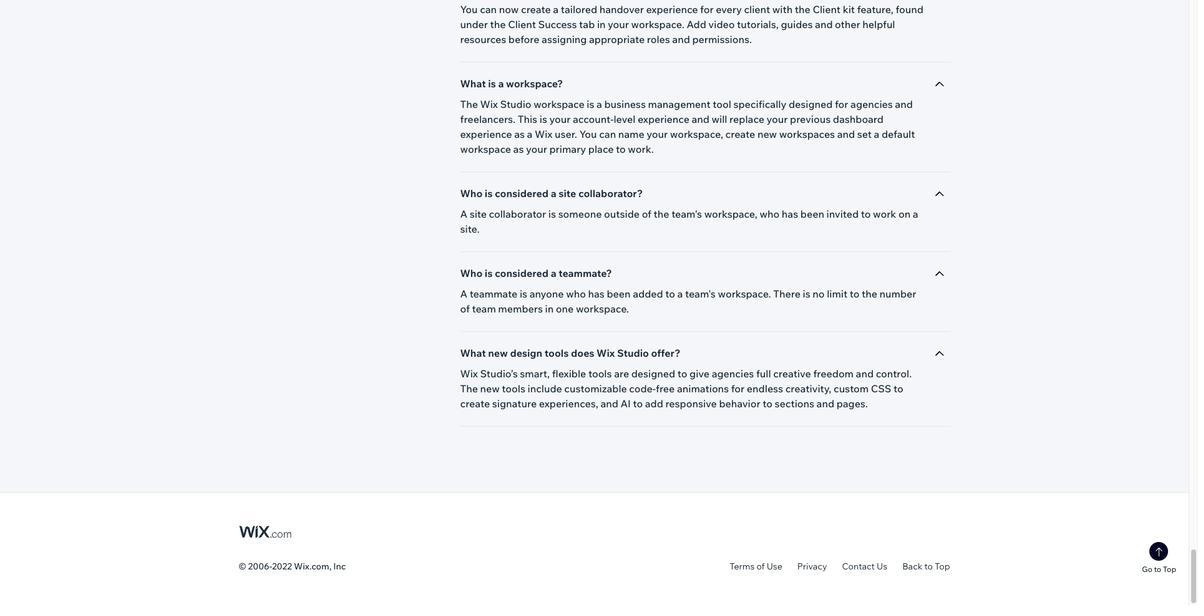 Task type: vqa. For each thing, say whether or not it's contained in the screenshot.
Success
yes



Task type: describe. For each thing, give the bounding box(es) containing it.
the inside a site collaborator is someone outside of the team's workspace, who has been invited to work on a site.
[[654, 208, 669, 220]]

team's inside a site collaborator is someone outside of the team's workspace, who has been invited to work on a site.
[[672, 208, 702, 220]]

add
[[645, 398, 663, 410]]

workspace, inside "the wix studio workspace is a business management tool specifically designed for agencies and freelancers. this is your account-level experience and will replace your previous dashboard experience as a wix user. you can name your workspace, create new workspaces and set a default workspace as your primary place to work."
[[670, 128, 723, 140]]

to right back
[[925, 561, 933, 572]]

who for who is considered a site collaborator?
[[460, 187, 483, 200]]

and up default
[[895, 98, 913, 110]]

what is a workspace?
[[460, 77, 563, 90]]

workspace?
[[506, 77, 563, 90]]

privacy
[[798, 561, 827, 572]]

top for go to top
[[1163, 565, 1177, 574]]

workspaces
[[779, 128, 835, 140]]

your up user.
[[550, 113, 571, 125]]

a inside a teammate is anyone who has been added to a team's workspace. there is no limit to the number of team members in one workspace.
[[678, 288, 683, 300]]

create inside the wix studio's smart, flexible tools are designed to give agencies full creative freedom and control. the new tools include customizable code-free animations for endless creativity, custom css to create signature experiences, and ai to add responsive behavior to sections and pages.
[[460, 398, 490, 410]]

1 horizontal spatial client
[[813, 3, 841, 16]]

on
[[899, 208, 911, 220]]

one
[[556, 303, 574, 315]]

code-
[[629, 383, 656, 395]]

a inside a site collaborator is someone outside of the team's workspace, who has been invited to work on a site.
[[913, 208, 918, 220]]

1 vertical spatial as
[[513, 143, 524, 155]]

responsive
[[666, 398, 717, 410]]

to inside a site collaborator is someone outside of the team's workspace, who has been invited to work on a site.
[[861, 208, 871, 220]]

0 vertical spatial workspace
[[534, 98, 585, 110]]

back
[[903, 561, 923, 572]]

guides
[[781, 18, 813, 31]]

1 vertical spatial client
[[508, 18, 536, 31]]

collaborator
[[489, 208, 546, 220]]

©
[[239, 561, 246, 572]]

outside
[[604, 208, 640, 220]]

2022
[[272, 561, 292, 572]]

considered for collaborator
[[495, 187, 549, 200]]

use
[[767, 561, 783, 572]]

experiences,
[[539, 398, 598, 410]]

in for members
[[545, 303, 554, 315]]

client
[[744, 3, 770, 16]]

1 vertical spatial new
[[488, 347, 508, 360]]

what for what new design tools does wix studio offer?
[[460, 347, 486, 360]]

is inside a site collaborator is someone outside of the team's workspace, who has been invited to work on a site.
[[549, 208, 556, 220]]

your down specifically
[[767, 113, 788, 125]]

a left workspace?
[[498, 77, 504, 90]]

workspace. for for
[[631, 18, 685, 31]]

agencies inside the wix studio's smart, flexible tools are designed to give agencies full creative freedom and control. the new tools include customizable code-free animations for endless creativity, custom css to create signature experiences, and ai to add responsive behavior to sections and pages.
[[712, 368, 754, 380]]

now
[[499, 3, 519, 16]]

assigning
[[542, 33, 587, 46]]

creative
[[773, 368, 811, 380]]

can inside "the wix studio workspace is a business management tool specifically designed for agencies and freelancers. this is your account-level experience and will replace your previous dashboard experience as a wix user. you can name your workspace, create new workspaces and set a default workspace as your primary place to work."
[[599, 128, 616, 140]]

the inside a teammate is anyone who has been added to a team's workspace. there is no limit to the number of team members in one workspace.
[[862, 288, 878, 300]]

is up account-
[[587, 98, 594, 110]]

invited
[[827, 208, 859, 220]]

smart,
[[520, 368, 550, 380]]

1 horizontal spatial site
[[559, 187, 576, 200]]

what new design tools does wix studio offer?
[[460, 347, 681, 360]]

studio's
[[480, 368, 518, 380]]

is left no
[[803, 288, 811, 300]]

number
[[880, 288, 917, 300]]

with
[[773, 3, 793, 16]]

wix studio's smart, flexible tools are designed to give agencies full creative freedom and control. the new tools include customizable code-free animations for endless creativity, custom css to create signature experiences, and ai to add responsive behavior to sections and pages.
[[460, 368, 912, 410]]

you inside you can now create a tailored handover experience for every client with the client kit feature, found under the client success tab in your workspace. add video tutorials, guides and other helpful resources before assigning appropriate roles and permissions.
[[460, 3, 478, 16]]

full
[[756, 368, 771, 380]]

management
[[648, 98, 711, 110]]

success
[[538, 18, 577, 31]]

contact
[[842, 561, 875, 572]]

1 vertical spatial experience
[[638, 113, 690, 125]]

workspace. for to
[[576, 303, 629, 315]]

will
[[712, 113, 727, 125]]

helpful
[[863, 18, 895, 31]]

go
[[1142, 565, 1153, 574]]

sections
[[775, 398, 815, 410]]

include
[[528, 383, 562, 395]]

experience inside you can now create a tailored handover experience for every client with the client kit feature, found under the client success tab in your workspace. add video tutorials, guides and other helpful resources before assigning appropriate roles and permissions.
[[646, 3, 698, 16]]

who inside a teammate is anyone who has been added to a team's workspace. there is no limit to the number of team members in one workspace.
[[566, 288, 586, 300]]

go to top
[[1142, 565, 1177, 574]]

default
[[882, 128, 915, 140]]

to right go
[[1154, 565, 1162, 574]]

team
[[472, 303, 496, 315]]

a down this
[[527, 128, 533, 140]]

create inside you can now create a tailored handover experience for every client with the client kit feature, found under the client success tab in your workspace. add video tutorials, guides and other helpful resources before assigning appropriate roles and permissions.
[[521, 3, 551, 16]]

2 vertical spatial of
[[757, 561, 765, 572]]

has inside a teammate is anyone who has been added to a team's workspace. there is no limit to the number of team members in one workspace.
[[588, 288, 605, 300]]

someone
[[558, 208, 602, 220]]

a site collaborator is someone outside of the team's workspace, who has been invited to work on a site.
[[460, 208, 918, 235]]

for inside the wix studio's smart, flexible tools are designed to give agencies full creative freedom and control. the new tools include customizable code-free animations for endless creativity, custom css to create signature experiences, and ai to add responsive behavior to sections and pages.
[[731, 383, 745, 395]]

limit
[[827, 288, 848, 300]]

dashboard
[[833, 113, 884, 125]]

account-
[[573, 113, 614, 125]]

every
[[716, 3, 742, 16]]

freelancers.
[[460, 113, 516, 125]]

wix up 'freelancers.'
[[480, 98, 498, 110]]

roles
[[647, 33, 670, 46]]

there
[[774, 288, 801, 300]]

anyone
[[530, 288, 564, 300]]

video
[[709, 18, 735, 31]]

and down 'creativity,'
[[817, 398, 835, 410]]

before
[[509, 33, 540, 46]]

behavior
[[719, 398, 761, 410]]

the down now
[[490, 18, 506, 31]]

who for who is considered a teammate?
[[460, 267, 483, 280]]

design
[[510, 347, 543, 360]]

you inside "the wix studio workspace is a business management tool specifically designed for agencies and freelancers. this is your account-level experience and will replace your previous dashboard experience as a wix user. you can name your workspace, create new workspaces and set a default workspace as your primary place to work."
[[580, 128, 597, 140]]

considered for is
[[495, 267, 549, 280]]

can inside you can now create a tailored handover experience for every client with the client kit feature, found under the client success tab in your workspace. add video tutorials, guides and other helpful resources before assigning appropriate roles and permissions.
[[480, 3, 497, 16]]

place
[[588, 143, 614, 155]]

tab
[[579, 18, 595, 31]]

is up collaborator
[[485, 187, 493, 200]]

the inside the wix studio's smart, flexible tools are designed to give agencies full creative freedom and control. the new tools include customizable code-free animations for endless creativity, custom css to create signature experiences, and ai to add responsive behavior to sections and pages.
[[460, 383, 478, 395]]

workspace, inside a site collaborator is someone outside of the team's workspace, who has been invited to work on a site.
[[704, 208, 758, 220]]

what for what is a workspace?
[[460, 77, 486, 90]]

and left other
[[815, 18, 833, 31]]

level
[[614, 113, 636, 125]]

work.
[[628, 143, 654, 155]]

a down primary at the top of the page
[[551, 187, 557, 200]]

us
[[877, 561, 888, 572]]

site.
[[460, 223, 480, 235]]

the inside "the wix studio workspace is a business management tool specifically designed for agencies and freelancers. this is your account-level experience and will replace your previous dashboard experience as a wix user. you can name your workspace, create new workspaces and set a default workspace as your primary place to work."
[[460, 98, 478, 110]]

a teammate is anyone who has been added to a team's workspace. there is no limit to the number of team members in one workspace.
[[460, 288, 917, 315]]



Task type: locate. For each thing, give the bounding box(es) containing it.
inc
[[334, 561, 346, 572]]

0 vertical spatial been
[[801, 208, 824, 220]]

and left ai on the bottom of the page
[[601, 398, 618, 410]]

in inside a teammate is anyone who has been added to a team's workspace. there is no limit to the number of team members in one workspace.
[[545, 303, 554, 315]]

1 considered from the top
[[495, 187, 549, 200]]

top right back
[[935, 561, 950, 572]]

0 vertical spatial create
[[521, 3, 551, 16]]

what
[[460, 77, 486, 90], [460, 347, 486, 360]]

studio inside "the wix studio workspace is a business management tool specifically designed for agencies and freelancers. this is your account-level experience and will replace your previous dashboard experience as a wix user. you can name your workspace, create new workspaces and set a default workspace as your primary place to work."
[[500, 98, 532, 110]]

new up studio's
[[488, 347, 508, 360]]

a right the set in the right top of the page
[[874, 128, 880, 140]]

who inside a site collaborator is someone outside of the team's workspace, who has been invited to work on a site.
[[760, 208, 780, 220]]

2 vertical spatial for
[[731, 383, 745, 395]]

the right outside
[[654, 208, 669, 220]]

1 horizontal spatial create
[[521, 3, 551, 16]]

freedom
[[814, 368, 854, 380]]

of inside a teammate is anyone who has been added to a team's workspace. there is no limit to the number of team members in one workspace.
[[460, 303, 470, 315]]

a for a site collaborator is someone outside of the team's workspace, who has been invited to work on a site.
[[460, 208, 468, 220]]

name
[[618, 128, 645, 140]]

for inside "the wix studio workspace is a business management tool specifically designed for agencies and freelancers. this is your account-level experience and will replace your previous dashboard experience as a wix user. you can name your workspace, create new workspaces and set a default workspace as your primary place to work."
[[835, 98, 849, 110]]

the left the number
[[862, 288, 878, 300]]

in for tab
[[597, 18, 606, 31]]

1 horizontal spatial who
[[760, 208, 780, 220]]

no
[[813, 288, 825, 300]]

in
[[597, 18, 606, 31], [545, 303, 554, 315]]

and down add
[[672, 33, 690, 46]]

workspace. inside you can now create a tailored handover experience for every client with the client kit feature, found under the client success tab in your workspace. add video tutorials, guides and other helpful resources before assigning appropriate roles and permissions.
[[631, 18, 685, 31]]

1 horizontal spatial agencies
[[851, 98, 893, 110]]

experience down management
[[638, 113, 690, 125]]

under
[[460, 18, 488, 31]]

0 horizontal spatial has
[[588, 288, 605, 300]]

workspace down 'freelancers.'
[[460, 143, 511, 155]]

does
[[571, 347, 595, 360]]

tutorials,
[[737, 18, 779, 31]]

a for a teammate is anyone who has been added to a team's workspace. there is no limit to the number of team members in one workspace.
[[460, 288, 468, 300]]

you up "under"
[[460, 3, 478, 16]]

who up site.
[[460, 187, 483, 200]]

agencies up behavior
[[712, 368, 754, 380]]

give
[[690, 368, 710, 380]]

the wix studio workspace is a business management tool specifically designed for agencies and freelancers. this is your account-level experience and will replace your previous dashboard experience as a wix user. you can name your workspace, create new workspaces and set a default workspace as your primary place to work.
[[460, 98, 915, 155]]

creativity,
[[786, 383, 832, 395]]

privacy link
[[798, 561, 827, 572]]

teammate
[[470, 288, 518, 300]]

and left the set in the right top of the page
[[837, 128, 855, 140]]

in down anyone at the left top of page
[[545, 303, 554, 315]]

0 horizontal spatial you
[[460, 3, 478, 16]]

0 vertical spatial workspace,
[[670, 128, 723, 140]]

1 the from the top
[[460, 98, 478, 110]]

been left added
[[607, 288, 631, 300]]

0 vertical spatial you
[[460, 3, 478, 16]]

resources
[[460, 33, 506, 46]]

0 vertical spatial designed
[[789, 98, 833, 110]]

1 horizontal spatial you
[[580, 128, 597, 140]]

0 horizontal spatial for
[[700, 3, 714, 16]]

of right outside
[[642, 208, 652, 220]]

0 vertical spatial experience
[[646, 3, 698, 16]]

top
[[935, 561, 950, 572], [1163, 565, 1177, 574]]

2 considered from the top
[[495, 267, 549, 280]]

flexible
[[552, 368, 586, 380]]

1 vertical spatial studio
[[617, 347, 649, 360]]

are
[[614, 368, 629, 380]]

handover
[[600, 3, 644, 16]]

terms
[[730, 561, 755, 572]]

0 vertical spatial as
[[514, 128, 525, 140]]

site
[[559, 187, 576, 200], [470, 208, 487, 220]]

1 vertical spatial of
[[460, 303, 470, 315]]

2006-
[[248, 561, 272, 572]]

your up appropriate
[[608, 18, 629, 31]]

0 vertical spatial can
[[480, 3, 497, 16]]

a up account-
[[597, 98, 602, 110]]

to down control.
[[894, 383, 904, 395]]

create up success at the top of page
[[521, 3, 551, 16]]

as
[[514, 128, 525, 140], [513, 143, 524, 155]]

0 vertical spatial studio
[[500, 98, 532, 110]]

been left invited
[[801, 208, 824, 220]]

wix
[[480, 98, 498, 110], [535, 128, 553, 140], [597, 347, 615, 360], [460, 368, 478, 380]]

who is considered a site collaborator?
[[460, 187, 643, 200]]

has inside a site collaborator is someone outside of the team's workspace, who has been invited to work on a site.
[[782, 208, 798, 220]]

0 vertical spatial client
[[813, 3, 841, 16]]

can up place in the top of the page
[[599, 128, 616, 140]]

0 vertical spatial new
[[758, 128, 777, 140]]

back to top
[[903, 561, 950, 572]]

0 horizontal spatial studio
[[500, 98, 532, 110]]

create inside "the wix studio workspace is a business management tool specifically designed for agencies and freelancers. this is your account-level experience and will replace your previous dashboard experience as a wix user. you can name your workspace, create new workspaces and set a default workspace as your primary place to work."
[[726, 128, 755, 140]]

1 vertical spatial designed
[[631, 368, 675, 380]]

a up success at the top of page
[[553, 3, 559, 16]]

wix right does
[[597, 347, 615, 360]]

2 horizontal spatial create
[[726, 128, 755, 140]]

to right added
[[666, 288, 675, 300]]

of left team
[[460, 303, 470, 315]]

considered
[[495, 187, 549, 200], [495, 267, 549, 280]]

1 vertical spatial for
[[835, 98, 849, 110]]

a up anyone at the left top of page
[[551, 267, 557, 280]]

can
[[480, 3, 497, 16], [599, 128, 616, 140]]

other
[[835, 18, 861, 31]]

your inside you can now create a tailored handover experience for every client with the client kit feature, found under the client success tab in your workspace. add video tutorials, guides and other helpful resources before assigning appropriate roles and permissions.
[[608, 18, 629, 31]]

signature
[[492, 398, 537, 410]]

0 vertical spatial for
[[700, 3, 714, 16]]

business
[[604, 98, 646, 110]]

experience up add
[[646, 3, 698, 16]]

0 vertical spatial agencies
[[851, 98, 893, 110]]

experience
[[646, 3, 698, 16], [638, 113, 690, 125], [460, 128, 512, 140]]

1 horizontal spatial tools
[[545, 347, 569, 360]]

of
[[642, 208, 652, 220], [460, 303, 470, 315], [757, 561, 765, 572]]

0 vertical spatial a
[[460, 208, 468, 220]]

1 vertical spatial workspace
[[460, 143, 511, 155]]

studio up are at the bottom
[[617, 347, 649, 360]]

considered up anyone at the left top of page
[[495, 267, 549, 280]]

studio
[[500, 98, 532, 110], [617, 347, 649, 360]]

tools up the signature
[[502, 383, 525, 395]]

you down account-
[[580, 128, 597, 140]]

0 vertical spatial who
[[760, 208, 780, 220]]

added
[[633, 288, 663, 300]]

1 vertical spatial the
[[460, 383, 478, 395]]

0 vertical spatial of
[[642, 208, 652, 220]]

1 horizontal spatial designed
[[789, 98, 833, 110]]

designed up the previous
[[789, 98, 833, 110]]

can left now
[[480, 3, 497, 16]]

top for back to top
[[935, 561, 950, 572]]

for inside you can now create a tailored handover experience for every client with the client kit feature, found under the client success tab in your workspace. add video tutorials, guides and other helpful resources before assigning appropriate roles and permissions.
[[700, 3, 714, 16]]

1 vertical spatial a
[[460, 288, 468, 300]]

agencies inside "the wix studio workspace is a business management tool specifically designed for agencies and freelancers. this is your account-level experience and will replace your previous dashboard experience as a wix user. you can name your workspace, create new workspaces and set a default workspace as your primary place to work."
[[851, 98, 893, 110]]

0 horizontal spatial workspace.
[[576, 303, 629, 315]]

has left invited
[[782, 208, 798, 220]]

workspace up user.
[[534, 98, 585, 110]]

0 horizontal spatial of
[[460, 303, 470, 315]]

0 vertical spatial team's
[[672, 208, 702, 220]]

© 2006-2022 wix.com, inc
[[239, 561, 346, 572]]

1 vertical spatial in
[[545, 303, 554, 315]]

your left primary at the top of the page
[[526, 143, 547, 155]]

designed inside the wix studio's smart, flexible tools are designed to give agencies full creative freedom and control. the new tools include customizable code-free animations for endless creativity, custom css to create signature experiences, and ai to add responsive behavior to sections and pages.
[[631, 368, 675, 380]]

2 vertical spatial create
[[460, 398, 490, 410]]

agencies
[[851, 98, 893, 110], [712, 368, 754, 380]]

site up someone
[[559, 187, 576, 200]]

1 horizontal spatial top
[[1163, 565, 1177, 574]]

to right limit
[[850, 288, 860, 300]]

0 vertical spatial considered
[[495, 187, 549, 200]]

workspace
[[534, 98, 585, 110], [460, 143, 511, 155]]

workspace. up roles
[[631, 18, 685, 31]]

1 vertical spatial agencies
[[712, 368, 754, 380]]

what up 'freelancers.'
[[460, 77, 486, 90]]

0 horizontal spatial create
[[460, 398, 490, 410]]

1 vertical spatial workspace.
[[718, 288, 771, 300]]

new inside "the wix studio workspace is a business management tool specifically designed for agencies and freelancers. this is your account-level experience and will replace your previous dashboard experience as a wix user. you can name your workspace, create new workspaces and set a default workspace as your primary place to work."
[[758, 128, 777, 140]]

create down replace
[[726, 128, 755, 140]]

tailored
[[561, 3, 597, 16]]

terms of use
[[730, 561, 783, 572]]

1 vertical spatial can
[[599, 128, 616, 140]]

2 vertical spatial new
[[480, 383, 500, 395]]

ai
[[621, 398, 631, 410]]

wix down this
[[535, 128, 553, 140]]

to left give
[[678, 368, 688, 380]]

replace
[[730, 113, 765, 125]]

tools up flexible
[[545, 347, 569, 360]]

is down who is considered a site collaborator?
[[549, 208, 556, 220]]

1 horizontal spatial of
[[642, 208, 652, 220]]

1 vertical spatial who
[[460, 267, 483, 280]]

wix.com,
[[294, 561, 332, 572]]

2 horizontal spatial of
[[757, 561, 765, 572]]

1 vertical spatial been
[[607, 288, 631, 300]]

2 what from the top
[[460, 347, 486, 360]]

of inside a site collaborator is someone outside of the team's workspace, who has been invited to work on a site.
[[642, 208, 652, 220]]

1 who from the top
[[460, 187, 483, 200]]

for up add
[[700, 3, 714, 16]]

to left work
[[861, 208, 871, 220]]

0 vertical spatial site
[[559, 187, 576, 200]]

wix inside the wix studio's smart, flexible tools are designed to give agencies full creative freedom and control. the new tools include customizable code-free animations for endless creativity, custom css to create signature experiences, and ai to add responsive behavior to sections and pages.
[[460, 368, 478, 380]]

create down studio's
[[460, 398, 490, 410]]

1 vertical spatial team's
[[685, 288, 716, 300]]

workspace. left there
[[718, 288, 771, 300]]

who up teammate
[[460, 267, 483, 280]]

to
[[616, 143, 626, 155], [861, 208, 871, 220], [666, 288, 675, 300], [850, 288, 860, 300], [678, 368, 688, 380], [894, 383, 904, 395], [633, 398, 643, 410], [763, 398, 773, 410], [925, 561, 933, 572], [1154, 565, 1162, 574]]

a right on on the top
[[913, 208, 918, 220]]

0 vertical spatial has
[[782, 208, 798, 220]]

a inside you can now create a tailored handover experience for every client with the client kit feature, found under the client success tab in your workspace. add video tutorials, guides and other helpful resources before assigning appropriate roles and permissions.
[[553, 3, 559, 16]]

0 vertical spatial tools
[[545, 347, 569, 360]]

to right ai on the bottom of the page
[[633, 398, 643, 410]]

2 vertical spatial tools
[[502, 383, 525, 395]]

the up guides
[[795, 3, 811, 16]]

1 horizontal spatial workspace.
[[631, 18, 685, 31]]

for up dashboard
[[835, 98, 849, 110]]

back to top button
[[903, 561, 950, 572]]

a inside a teammate is anyone who has been added to a team's workspace. there is no limit to the number of team members in one workspace.
[[460, 288, 468, 300]]

team's
[[672, 208, 702, 220], [685, 288, 716, 300]]

been inside a site collaborator is someone outside of the team's workspace, who has been invited to work on a site.
[[801, 208, 824, 220]]

1 what from the top
[[460, 77, 486, 90]]

has down teammate?
[[588, 288, 605, 300]]

1 horizontal spatial workspace
[[534, 98, 585, 110]]

designed up code-
[[631, 368, 675, 380]]

1 vertical spatial has
[[588, 288, 605, 300]]

1 vertical spatial create
[[726, 128, 755, 140]]

0 horizontal spatial designed
[[631, 368, 675, 380]]

previous
[[790, 113, 831, 125]]

0 horizontal spatial agencies
[[712, 368, 754, 380]]

1 vertical spatial who
[[566, 288, 586, 300]]

to down name
[[616, 143, 626, 155]]

1 horizontal spatial studio
[[617, 347, 649, 360]]

and left will
[[692, 113, 710, 125]]

your up "work."
[[647, 128, 668, 140]]

2 vertical spatial experience
[[460, 128, 512, 140]]

0 vertical spatial who
[[460, 187, 483, 200]]

1 horizontal spatial has
[[782, 208, 798, 220]]

been inside a teammate is anyone who has been added to a team's workspace. there is no limit to the number of team members in one workspace.
[[607, 288, 631, 300]]

endless
[[747, 383, 783, 395]]

wix left studio's
[[460, 368, 478, 380]]

you
[[460, 3, 478, 16], [580, 128, 597, 140]]

animations
[[677, 383, 729, 395]]

is up the members
[[520, 288, 527, 300]]

1 horizontal spatial for
[[731, 383, 745, 395]]

1 vertical spatial you
[[580, 128, 597, 140]]

is up teammate
[[485, 267, 493, 280]]

what up studio's
[[460, 347, 486, 360]]

client up the before
[[508, 18, 536, 31]]

experience down 'freelancers.'
[[460, 128, 512, 140]]

to inside "the wix studio workspace is a business management tool specifically designed for agencies and freelancers. this is your account-level experience and will replace your previous dashboard experience as a wix user. you can name your workspace, create new workspaces and set a default workspace as your primary place to work."
[[616, 143, 626, 155]]

specifically
[[734, 98, 787, 110]]

0 horizontal spatial who
[[566, 288, 586, 300]]

considered up collaborator
[[495, 187, 549, 200]]

a up site.
[[460, 208, 468, 220]]

studio up this
[[500, 98, 532, 110]]

2 vertical spatial workspace.
[[576, 303, 629, 315]]

this
[[518, 113, 538, 125]]

teammate?
[[559, 267, 612, 280]]

0 horizontal spatial site
[[470, 208, 487, 220]]

found
[[896, 3, 924, 16]]

new inside the wix studio's smart, flexible tools are designed to give agencies full creative freedom and control. the new tools include customizable code-free animations for endless creativity, custom css to create signature experiences, and ai to add responsive behavior to sections and pages.
[[480, 383, 500, 395]]

custom
[[834, 383, 869, 395]]

offer?
[[651, 347, 681, 360]]

site inside a site collaborator is someone outside of the team's workspace, who has been invited to work on a site.
[[470, 208, 487, 220]]

contact us link
[[842, 561, 888, 572]]

2 the from the top
[[460, 383, 478, 395]]

appropriate
[[589, 33, 645, 46]]

a
[[460, 208, 468, 220], [460, 288, 468, 300]]

0 horizontal spatial in
[[545, 303, 554, 315]]

in inside you can now create a tailored handover experience for every client with the client kit feature, found under the client success tab in your workspace. add video tutorials, guides and other helpful resources before assigning appropriate roles and permissions.
[[597, 18, 606, 31]]

terms of use link
[[730, 561, 783, 572]]

add
[[687, 18, 706, 31]]

site up site.
[[470, 208, 487, 220]]

1 vertical spatial tools
[[589, 368, 612, 380]]

to down endless
[[763, 398, 773, 410]]

client left 'kit'
[[813, 3, 841, 16]]

in right tab
[[597, 18, 606, 31]]

kit
[[843, 3, 855, 16]]

tools up "customizable"
[[589, 368, 612, 380]]

1 horizontal spatial in
[[597, 18, 606, 31]]

contact us
[[842, 561, 888, 572]]

1 vertical spatial what
[[460, 347, 486, 360]]

workspace. right one
[[576, 303, 629, 315]]

0 horizontal spatial top
[[935, 561, 950, 572]]

new
[[758, 128, 777, 140], [488, 347, 508, 360], [480, 383, 500, 395]]

is right this
[[540, 113, 547, 125]]

1 horizontal spatial been
[[801, 208, 824, 220]]

0 horizontal spatial client
[[508, 18, 536, 31]]

2 horizontal spatial workspace.
[[718, 288, 771, 300]]

free
[[656, 383, 675, 395]]

for up behavior
[[731, 383, 745, 395]]

2 horizontal spatial for
[[835, 98, 849, 110]]

1 a from the top
[[460, 208, 468, 220]]

workspace,
[[670, 128, 723, 140], [704, 208, 758, 220]]

of left use
[[757, 561, 765, 572]]

1 horizontal spatial can
[[599, 128, 616, 140]]

a left teammate
[[460, 288, 468, 300]]

top right go
[[1163, 565, 1177, 574]]

1 vertical spatial considered
[[495, 267, 549, 280]]

pages.
[[837, 398, 868, 410]]

2 who from the top
[[460, 267, 483, 280]]

create
[[521, 3, 551, 16], [726, 128, 755, 140], [460, 398, 490, 410]]

tool
[[713, 98, 731, 110]]

0 horizontal spatial been
[[607, 288, 631, 300]]

feature,
[[857, 3, 894, 16]]

0 horizontal spatial workspace
[[460, 143, 511, 155]]

0 vertical spatial in
[[597, 18, 606, 31]]

is up 'freelancers.'
[[488, 77, 496, 90]]

work
[[873, 208, 896, 220]]

a inside a site collaborator is someone outside of the team's workspace, who has been invited to work on a site.
[[460, 208, 468, 220]]

1 vertical spatial workspace,
[[704, 208, 758, 220]]

agencies up dashboard
[[851, 98, 893, 110]]

0 vertical spatial the
[[460, 98, 478, 110]]

new down replace
[[758, 128, 777, 140]]

a right added
[[678, 288, 683, 300]]

2 horizontal spatial tools
[[589, 368, 612, 380]]

set
[[857, 128, 872, 140]]

0 horizontal spatial tools
[[502, 383, 525, 395]]

1 vertical spatial site
[[470, 208, 487, 220]]

a
[[553, 3, 559, 16], [498, 77, 504, 90], [597, 98, 602, 110], [527, 128, 533, 140], [874, 128, 880, 140], [551, 187, 557, 200], [913, 208, 918, 220], [551, 267, 557, 280], [678, 288, 683, 300]]

team's inside a teammate is anyone who has been added to a team's workspace. there is no limit to the number of team members in one workspace.
[[685, 288, 716, 300]]

2 a from the top
[[460, 288, 468, 300]]

designed inside "the wix studio workspace is a business management tool specifically designed for agencies and freelancers. this is your account-level experience and will replace your previous dashboard experience as a wix user. you can name your workspace, create new workspaces and set a default workspace as your primary place to work."
[[789, 98, 833, 110]]

0 horizontal spatial can
[[480, 3, 497, 16]]

and up custom
[[856, 368, 874, 380]]



